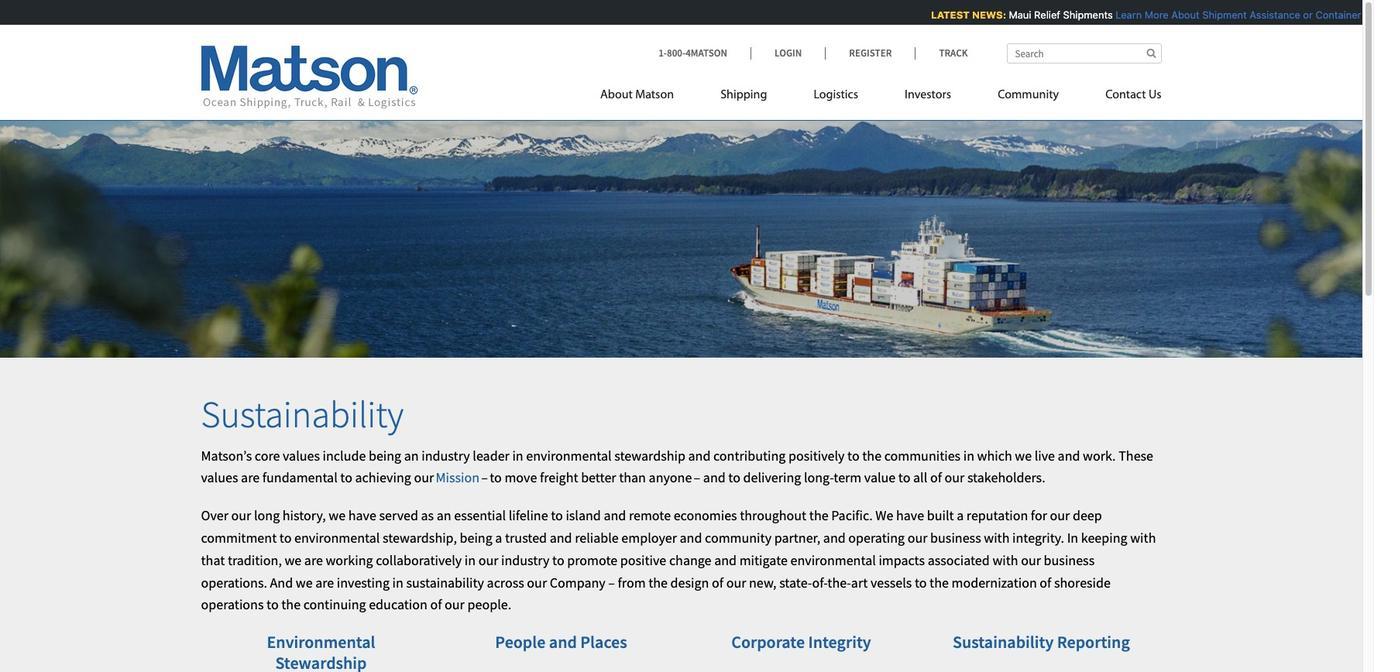 Task type: vqa. For each thing, say whether or not it's contained in the screenshot.
Both
no



Task type: describe. For each thing, give the bounding box(es) containing it.
contact
[[1106, 89, 1146, 102]]

news:
[[971, 9, 1005, 21]]

shipping link
[[698, 81, 791, 113]]

and left places
[[549, 632, 577, 653]]

we
[[876, 507, 894, 525]]

places
[[581, 632, 627, 653]]

shipments
[[1062, 9, 1111, 21]]

mission – to move freight better than anyone – and to delivering long-term value to all of our stakeholders.
[[436, 469, 1046, 487]]

in up education at the bottom
[[393, 574, 404, 592]]

people and places
[[495, 632, 627, 653]]

latest news: maui relief shipments learn more about shipment assistance or container loa
[[929, 9, 1375, 21]]

our down sustainability
[[445, 596, 465, 614]]

as
[[421, 507, 434, 525]]

register
[[849, 46, 892, 60]]

better
[[581, 469, 616, 487]]

1 vertical spatial are
[[304, 552, 323, 569]]

stewardship
[[275, 652, 367, 673]]

login link
[[751, 46, 825, 60]]

trusted
[[505, 529, 547, 547]]

tradition,
[[228, 552, 282, 569]]

to left all
[[899, 469, 911, 487]]

vessels
[[871, 574, 912, 592]]

with up the modernization
[[993, 552, 1019, 569]]

of down sustainability
[[430, 596, 442, 614]]

over
[[201, 507, 229, 525]]

from
[[618, 574, 646, 592]]

0 vertical spatial values
[[283, 447, 320, 465]]

to up term
[[848, 447, 860, 465]]

and down community
[[715, 552, 737, 569]]

a matson ship full of containers sails in the alaska service. image
[[0, 96, 1363, 358]]

deep
[[1073, 507, 1102, 525]]

sustainability reporting
[[953, 632, 1130, 653]]

over our long history, we have served as an essential lifeline to island and remote economies throughout the pacific. we have built a reputation for our deep commitment to environmental stewardship, being a trusted and reliable employer and community partner, and operating our business with integrity. in keeping with that tradition, we are working collaboratively in our industry to promote positive change and mitigate environmental impacts associated with our business operations. and we are investing in sustainability across our company – from the design of our new, state-of-the-art vessels to the modernization of shoreside operations to the continuing education of our people.
[[201, 507, 1156, 614]]

in up sustainability
[[465, 552, 476, 569]]

being inside matson's core values include being an industry leader in environmental stewardship and contributing positively to the communities in which we live and work. these values are fundamental to achieving our
[[369, 447, 402, 465]]

freight
[[540, 469, 578, 487]]

stewardship
[[615, 447, 686, 465]]

investing
[[337, 574, 390, 592]]

container
[[1314, 9, 1360, 21]]

and down island
[[550, 529, 572, 547]]

Search search field
[[1007, 43, 1162, 64]]

about matson link
[[601, 81, 698, 113]]

in
[[1068, 529, 1079, 547]]

lifeline
[[509, 507, 548, 525]]

the down "associated"
[[930, 574, 949, 592]]

an inside matson's core values include being an industry leader in environmental stewardship and contributing positively to the communities in which we live and work. these values are fundamental to achieving our
[[404, 447, 419, 465]]

leader
[[473, 447, 510, 465]]

to left island
[[551, 507, 563, 525]]

collaboratively
[[376, 552, 462, 569]]

1-
[[659, 46, 667, 60]]

sustainability for sustainability
[[201, 391, 404, 438]]

partner,
[[775, 529, 821, 547]]

mission link
[[436, 469, 480, 487]]

and up change
[[680, 529, 702, 547]]

reputation
[[967, 507, 1028, 525]]

operations
[[201, 596, 264, 614]]

maui
[[1007, 9, 1030, 21]]

operating
[[849, 529, 905, 547]]

positively
[[789, 447, 845, 465]]

more
[[1143, 9, 1167, 21]]

work.
[[1083, 447, 1116, 465]]

positive
[[621, 552, 667, 569]]

shipment
[[1201, 9, 1245, 21]]

we right history,
[[329, 507, 346, 525]]

delivering
[[744, 469, 801, 487]]

community
[[705, 529, 772, 547]]

our left new,
[[727, 574, 747, 592]]

our right for
[[1050, 507, 1070, 525]]

served
[[379, 507, 418, 525]]

the down the and
[[281, 596, 301, 614]]

environmental stewardship
[[267, 632, 375, 673]]

login
[[775, 46, 802, 60]]

shoreside
[[1055, 574, 1111, 592]]

about matson
[[601, 89, 674, 102]]

across
[[487, 574, 524, 592]]

associated
[[928, 552, 990, 569]]

and up anyone –
[[688, 447, 711, 465]]

learn
[[1114, 9, 1140, 21]]

stewardship,
[[383, 529, 457, 547]]

matson
[[636, 89, 674, 102]]

community
[[998, 89, 1059, 102]]

in up move
[[513, 447, 524, 465]]

art
[[852, 574, 868, 592]]

contributing
[[714, 447, 786, 465]]

our right all
[[945, 469, 965, 487]]

us
[[1149, 89, 1162, 102]]

continuing
[[303, 596, 366, 614]]

and up economies
[[703, 469, 726, 487]]

800-
[[667, 46, 686, 60]]

reliable
[[575, 529, 619, 547]]

in left which
[[964, 447, 975, 465]]

being inside over our long history, we have served as an essential lifeline to island and remote economies throughout the pacific. we have built a reputation for our deep commitment to environmental stewardship, being a trusted and reliable employer and community partner, and operating our business with integrity. in keeping with that tradition, we are working collaboratively in our industry to promote positive change and mitigate environmental impacts associated with our business operations. and we are investing in sustainability across our company – from the design of our new, state-of-the-art vessels to the modernization of shoreside operations to the continuing education of our people.
[[460, 529, 493, 547]]

our up commitment
[[231, 507, 251, 525]]

–
[[609, 574, 615, 592]]

with right keeping
[[1131, 529, 1156, 547]]

1-800-4matson
[[659, 46, 728, 60]]

our right across
[[527, 574, 547, 592]]

sustainability for sustainability reporting
[[953, 632, 1054, 653]]

promote
[[567, 552, 618, 569]]

corporate integrity
[[732, 632, 872, 653]]

loa
[[1363, 9, 1375, 21]]

to down "long" at left bottom
[[280, 529, 292, 547]]

and
[[270, 574, 293, 592]]

commitment
[[201, 529, 277, 547]]

to down contributing
[[729, 469, 741, 487]]

company
[[550, 574, 606, 592]]

value
[[865, 469, 896, 487]]

term
[[834, 469, 862, 487]]

the inside matson's core values include being an industry leader in environmental stewardship and contributing positively to the communities in which we live and work. these values are fundamental to achieving our
[[863, 447, 882, 465]]

to up company in the bottom of the page
[[553, 552, 565, 569]]

these
[[1119, 447, 1154, 465]]

matson's
[[201, 447, 252, 465]]

the up "partner,"
[[810, 507, 829, 525]]



Task type: locate. For each thing, give the bounding box(es) containing it.
which
[[978, 447, 1013, 465]]

1 vertical spatial about
[[601, 89, 633, 102]]

environmental up freight
[[526, 447, 612, 465]]

sustainability up core
[[201, 391, 404, 438]]

1 vertical spatial values
[[201, 469, 238, 487]]

0 horizontal spatial sustainability
[[201, 391, 404, 438]]

that
[[201, 552, 225, 569]]

we right the and
[[296, 574, 313, 592]]

than
[[619, 469, 646, 487]]

economies
[[674, 507, 737, 525]]

education
[[369, 596, 428, 614]]

corporate
[[732, 632, 805, 653]]

business up "associated"
[[931, 529, 982, 547]]

of-
[[812, 574, 828, 592]]

2 vertical spatial are
[[315, 574, 334, 592]]

and right live
[[1058, 447, 1081, 465]]

our inside matson's core values include being an industry leader in environmental stewardship and contributing positively to the communities in which we live and work. these values are fundamental to achieving our
[[414, 469, 434, 487]]

contact us
[[1106, 89, 1162, 102]]

the up value
[[863, 447, 882, 465]]

fundamental
[[262, 469, 338, 487]]

0 vertical spatial an
[[404, 447, 419, 465]]

have
[[348, 507, 377, 525], [897, 507, 925, 525]]

environmental up the-
[[791, 552, 876, 569]]

integrity.
[[1013, 529, 1065, 547]]

1 vertical spatial being
[[460, 529, 493, 547]]

to down the include
[[340, 469, 353, 487]]

people
[[495, 632, 546, 653]]

business
[[931, 529, 982, 547], [1044, 552, 1095, 569]]

2 horizontal spatial environmental
[[791, 552, 876, 569]]

built
[[927, 507, 954, 525]]

0 horizontal spatial have
[[348, 507, 377, 525]]

we up the and
[[285, 552, 302, 569]]

our left mission
[[414, 469, 434, 487]]

blue matson logo with ocean, shipping, truck, rail and logistics written beneath it. image
[[201, 46, 418, 109]]

being down essential
[[460, 529, 493, 547]]

0 horizontal spatial an
[[404, 447, 419, 465]]

0 horizontal spatial environmental
[[294, 529, 380, 547]]

mitigate
[[740, 552, 788, 569]]

and
[[688, 447, 711, 465], [1058, 447, 1081, 465], [703, 469, 726, 487], [604, 507, 626, 525], [550, 529, 572, 547], [680, 529, 702, 547], [824, 529, 846, 547], [715, 552, 737, 569], [549, 632, 577, 653]]

– to
[[481, 469, 502, 487]]

1 horizontal spatial a
[[957, 507, 964, 525]]

0 vertical spatial business
[[931, 529, 982, 547]]

0 horizontal spatial values
[[201, 469, 238, 487]]

values
[[283, 447, 320, 465], [201, 469, 238, 487]]

are inside matson's core values include being an industry leader in environmental stewardship and contributing positively to the communities in which we live and work. these values are fundamental to achieving our
[[241, 469, 260, 487]]

live
[[1035, 447, 1055, 465]]

search image
[[1147, 48, 1157, 58]]

keeping
[[1082, 529, 1128, 547]]

0 horizontal spatial about
[[601, 89, 633, 102]]

latest
[[929, 9, 968, 21]]

1 have from the left
[[348, 507, 377, 525]]

move
[[505, 469, 537, 487]]

environmental
[[267, 632, 375, 653]]

operations.
[[201, 574, 267, 592]]

environmental
[[526, 447, 612, 465], [294, 529, 380, 547], [791, 552, 876, 569]]

1 vertical spatial business
[[1044, 552, 1095, 569]]

about
[[1170, 9, 1198, 21], [601, 89, 633, 102]]

1 horizontal spatial values
[[283, 447, 320, 465]]

0 vertical spatial environmental
[[526, 447, 612, 465]]

are up continuing
[[315, 574, 334, 592]]

our up across
[[479, 552, 499, 569]]

people.
[[468, 596, 512, 614]]

mission
[[436, 469, 480, 487]]

long
[[254, 507, 280, 525]]

1 horizontal spatial have
[[897, 507, 925, 525]]

0 vertical spatial being
[[369, 447, 402, 465]]

design
[[671, 574, 709, 592]]

include
[[323, 447, 366, 465]]

have left served
[[348, 507, 377, 525]]

about inside about matson link
[[601, 89, 633, 102]]

our down integrity.
[[1021, 552, 1041, 569]]

investors link
[[882, 81, 975, 113]]

1 horizontal spatial environmental
[[526, 447, 612, 465]]

the right from
[[649, 574, 668, 592]]

1 horizontal spatial an
[[437, 507, 451, 525]]

investors
[[905, 89, 952, 102]]

employer
[[622, 529, 677, 547]]

industry inside over our long history, we have served as an essential lifeline to island and remote economies throughout the pacific. we have built a reputation for our deep commitment to environmental stewardship, being a trusted and reliable employer and community partner, and operating our business with integrity. in keeping with that tradition, we are working collaboratively in our industry to promote positive change and mitigate environmental impacts associated with our business operations. and we are investing in sustainability across our company – from the design of our new, state-of-the-art vessels to the modernization of shoreside operations to the continuing education of our people.
[[501, 552, 550, 569]]

a left the trusted
[[495, 529, 502, 547]]

0 horizontal spatial a
[[495, 529, 502, 547]]

long-
[[804, 469, 834, 487]]

are left working
[[304, 552, 323, 569]]

an inside over our long history, we have served as an essential lifeline to island and remote economies throughout the pacific. we have built a reputation for our deep commitment to environmental stewardship, being a trusted and reliable employer and community partner, and operating our business with integrity. in keeping with that tradition, we are working collaboratively in our industry to promote positive change and mitigate environmental impacts associated with our business operations. and we are investing in sustainability across our company – from the design of our new, state-of-the-art vessels to the modernization of shoreside operations to the continuing education of our people.
[[437, 507, 451, 525]]

we inside matson's core values include being an industry leader in environmental stewardship and contributing positively to the communities in which we live and work. these values are fundamental to achieving our
[[1015, 447, 1032, 465]]

impacts
[[879, 552, 925, 569]]

core
[[255, 447, 280, 465]]

an right as
[[437, 507, 451, 525]]

contact us link
[[1083, 81, 1162, 113]]

0 vertical spatial are
[[241, 469, 260, 487]]

industry
[[422, 447, 470, 465], [501, 552, 550, 569]]

we left live
[[1015, 447, 1032, 465]]

None search field
[[1007, 43, 1162, 64]]

reporting
[[1058, 632, 1130, 653]]

integrity
[[809, 632, 872, 653]]

of right design
[[712, 574, 724, 592]]

environmental up working
[[294, 529, 380, 547]]

1 horizontal spatial about
[[1170, 9, 1198, 21]]

0 vertical spatial industry
[[422, 447, 470, 465]]

1 vertical spatial sustainability
[[953, 632, 1054, 653]]

top menu navigation
[[601, 81, 1162, 113]]

being up achieving
[[369, 447, 402, 465]]

industry inside matson's core values include being an industry leader in environmental stewardship and contributing positively to the communities in which we live and work. these values are fundamental to achieving our
[[422, 447, 470, 465]]

1 horizontal spatial sustainability
[[953, 632, 1054, 653]]

shipping
[[721, 89, 767, 102]]

throughout
[[740, 507, 807, 525]]

and up reliable in the left bottom of the page
[[604, 507, 626, 525]]

logistics link
[[791, 81, 882, 113]]

and down pacific.
[[824, 529, 846, 547]]

1 horizontal spatial industry
[[501, 552, 550, 569]]

1 vertical spatial a
[[495, 529, 502, 547]]

track
[[939, 46, 968, 60]]

environmental inside matson's core values include being an industry leader in environmental stewardship and contributing positively to the communities in which we live and work. these values are fundamental to achieving our
[[526, 447, 612, 465]]

communities
[[885, 447, 961, 465]]

values up fundamental
[[283, 447, 320, 465]]

about left the matson
[[601, 89, 633, 102]]

of left shoreside
[[1040, 574, 1052, 592]]

are down core
[[241, 469, 260, 487]]

state-
[[780, 574, 812, 592]]

industry down the trusted
[[501, 552, 550, 569]]

working
[[326, 552, 373, 569]]

2 vertical spatial environmental
[[791, 552, 876, 569]]

to down the and
[[267, 596, 279, 614]]

matson's core values include being an industry leader in environmental stewardship and contributing positively to the communities in which we live and work. these values are fundamental to achieving our
[[201, 447, 1154, 487]]

an
[[404, 447, 419, 465], [437, 507, 451, 525]]

0 vertical spatial sustainability
[[201, 391, 404, 438]]

0 horizontal spatial industry
[[422, 447, 470, 465]]

1 vertical spatial industry
[[501, 552, 550, 569]]

change
[[669, 552, 712, 569]]

0 vertical spatial a
[[957, 507, 964, 525]]

have right we
[[897, 507, 925, 525]]

to down impacts
[[915, 574, 927, 592]]

business down the in
[[1044, 552, 1095, 569]]

2 have from the left
[[897, 507, 925, 525]]

essential
[[454, 507, 506, 525]]

all
[[914, 469, 928, 487]]

sustainability down the modernization
[[953, 632, 1054, 653]]

1 vertical spatial an
[[437, 507, 451, 525]]

for
[[1031, 507, 1048, 525]]

values down matson's
[[201, 469, 238, 487]]

sustainability
[[201, 391, 404, 438], [953, 632, 1054, 653]]

industry up mission
[[422, 447, 470, 465]]

stakeholders.
[[968, 469, 1046, 487]]

with down reputation
[[984, 529, 1010, 547]]

remote
[[629, 507, 671, 525]]

1 vertical spatial environmental
[[294, 529, 380, 547]]

about right more
[[1170, 9, 1198, 21]]

in
[[513, 447, 524, 465], [964, 447, 975, 465], [465, 552, 476, 569], [393, 574, 404, 592]]

of right all
[[931, 469, 942, 487]]

0 horizontal spatial business
[[931, 529, 982, 547]]

anyone –
[[649, 469, 701, 487]]

0 vertical spatial about
[[1170, 9, 1198, 21]]

a right built
[[957, 507, 964, 525]]

an up achieving
[[404, 447, 419, 465]]

our up impacts
[[908, 529, 928, 547]]

0 horizontal spatial being
[[369, 447, 402, 465]]

history,
[[283, 507, 326, 525]]

1 horizontal spatial business
[[1044, 552, 1095, 569]]

the-
[[828, 574, 852, 592]]

1 horizontal spatial being
[[460, 529, 493, 547]]



